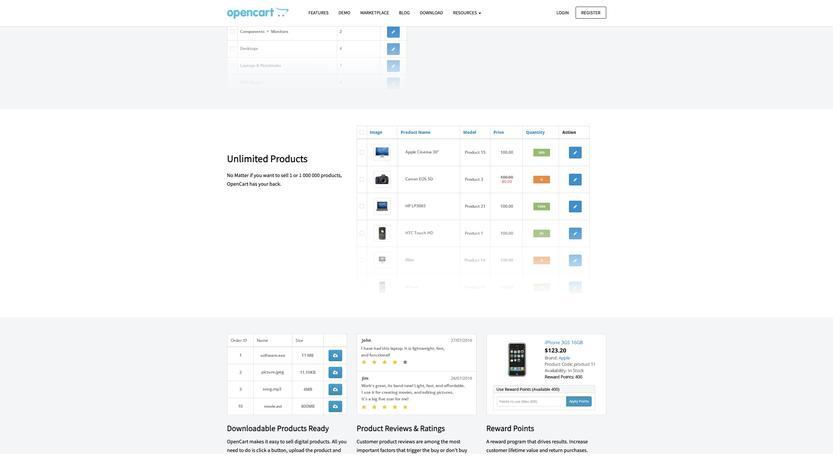 Task type: vqa. For each thing, say whether or not it's contained in the screenshot.
the OpenCart inside No Matter If You Want To Sell 1 Or 1 000 000 Products, Opencart Has Your Back.
yes



Task type: locate. For each thing, give the bounding box(es) containing it.
0 vertical spatial product
[[380, 438, 397, 445]]

login link
[[551, 6, 575, 19]]

products,
[[321, 172, 342, 178]]

the left buy
[[423, 447, 430, 453]]

1 vertical spatial that
[[397, 447, 406, 453]]

and left assign
[[525, 5, 534, 12]]

easy
[[269, 438, 279, 445]]

0 horizontal spatial that
[[397, 447, 406, 453]]

products up no matter if you want to sell 1 or 1 000 000 products, opencart has your back.
[[271, 152, 308, 165]]

to right easy
[[280, 438, 285, 445]]

0 horizontal spatial you
[[254, 172, 262, 178]]

1 horizontal spatial and
[[525, 5, 534, 12]]

and right categories
[[484, 5, 492, 12]]

0 horizontal spatial the
[[306, 447, 313, 453]]

marketplace link
[[356, 7, 394, 19]]

the inside opencart makes it easy to sell digital products. all you need to do is click a button, upload the product an
[[306, 447, 313, 453]]

1 vertical spatial sell
[[286, 438, 294, 445]]

if
[[250, 172, 253, 178]]

000
[[303, 172, 311, 178], [312, 172, 320, 178]]

1 opencart from the top
[[227, 180, 249, 187]]

1 vertical spatial or
[[441, 447, 445, 453]]

points
[[514, 423, 535, 433]]

register link
[[576, 6, 607, 19]]

0 vertical spatial that
[[528, 438, 537, 445]]

lifetime
[[509, 447, 526, 453]]

product up factors
[[380, 438, 397, 445]]

and down drives
[[540, 447, 548, 453]]

to inside no matter if you want to sell 1 or 1 000 000 products, opencart has your back.
[[275, 172, 280, 178]]

unlimited categories image
[[227, 0, 407, 93]]

2 horizontal spatial and
[[540, 447, 548, 453]]

reward points image
[[487, 334, 607, 415]]

opencart inside no matter if you want to sell 1 or 1 000 000 products, opencart has your back.
[[227, 180, 249, 187]]

that down the reviews
[[397, 447, 406, 453]]

and inside 'a reward program that drives results. increase customer lifetime value and return purchases.'
[[540, 447, 548, 453]]

0 horizontal spatial 000
[[303, 172, 311, 178]]

the left most
[[441, 438, 449, 445]]

reward
[[487, 423, 512, 433]]

1 horizontal spatial the
[[423, 447, 430, 453]]

0 horizontal spatial or
[[294, 172, 298, 178]]

them.
[[577, 5, 590, 12]]

1 000 from the left
[[303, 172, 311, 178]]

products
[[550, 5, 570, 12]]

blog
[[399, 10, 410, 16]]

downloadable
[[227, 423, 276, 433]]

create unlimited categories and subcategories and assign products to them.
[[422, 5, 590, 12]]

or right want
[[294, 172, 298, 178]]

that
[[528, 438, 537, 445], [397, 447, 406, 453]]

opencart up need
[[227, 438, 249, 445]]

1 vertical spatial you
[[339, 438, 347, 445]]

trigger
[[407, 447, 422, 453]]

unlimited
[[227, 152, 269, 165]]

a reward program that drives results. increase customer lifetime value and return purchases.
[[487, 438, 588, 453]]

login
[[557, 9, 569, 15]]

or
[[294, 172, 298, 178], [441, 447, 445, 453]]

you right if
[[254, 172, 262, 178]]

2 opencart from the top
[[227, 438, 249, 445]]

to
[[571, 5, 576, 12], [275, 172, 280, 178], [280, 438, 285, 445], [239, 447, 244, 453]]

1 vertical spatial products
[[277, 423, 307, 433]]

1 horizontal spatial 1
[[299, 172, 302, 178]]

the down digital
[[306, 447, 313, 453]]

the
[[441, 438, 449, 445], [306, 447, 313, 453], [423, 447, 430, 453]]

1 left products, at top
[[299, 172, 302, 178]]

product down products.
[[314, 447, 332, 453]]

product inside customer product reviews are among the most important factors that trigger the buy or don't bu
[[380, 438, 397, 445]]

digital
[[295, 438, 309, 445]]

ratings
[[420, 423, 445, 433]]

0 vertical spatial sell
[[281, 172, 289, 178]]

no matter if you want to sell 1 or 1 000 000 products, opencart has your back.
[[227, 172, 342, 187]]

products up digital
[[277, 423, 307, 433]]

ready
[[309, 423, 329, 433]]

opencart makes it easy to sell digital products. all you need to do is click a button, upload the product an
[[227, 438, 347, 454]]

sell
[[281, 172, 289, 178], [286, 438, 294, 445]]

0 horizontal spatial product
[[314, 447, 332, 453]]

purchases.
[[564, 447, 588, 453]]

1 right want
[[290, 172, 292, 178]]

that inside 'a reward program that drives results. increase customer lifetime value and return purchases.'
[[528, 438, 537, 445]]

and
[[484, 5, 492, 12], [525, 5, 534, 12], [540, 447, 548, 453]]

important
[[357, 447, 379, 453]]

you inside no matter if you want to sell 1 or 1 000 000 products, opencart has your back.
[[254, 172, 262, 178]]

or right buy
[[441, 447, 445, 453]]

a
[[487, 438, 490, 445]]

products
[[271, 152, 308, 165], [277, 423, 307, 433]]

1
[[290, 172, 292, 178], [299, 172, 302, 178]]

product reviews & retings image
[[357, 334, 477, 415]]

1 vertical spatial opencart
[[227, 438, 249, 445]]

0 vertical spatial opencart
[[227, 180, 249, 187]]

you right the all
[[339, 438, 347, 445]]

opencart down matter
[[227, 180, 249, 187]]

factors
[[381, 447, 396, 453]]

product
[[380, 438, 397, 445], [314, 447, 332, 453]]

to left them. in the top right of the page
[[571, 5, 576, 12]]

1 horizontal spatial 000
[[312, 172, 320, 178]]

need
[[227, 447, 238, 453]]

product
[[357, 423, 384, 433]]

subcategories
[[493, 5, 524, 12]]

has
[[250, 180, 257, 187]]

0 vertical spatial or
[[294, 172, 298, 178]]

register
[[582, 9, 601, 15]]

1 horizontal spatial product
[[380, 438, 397, 445]]

you
[[254, 172, 262, 178], [339, 438, 347, 445]]

1 vertical spatial product
[[314, 447, 332, 453]]

sell up back.
[[281, 172, 289, 178]]

1 horizontal spatial you
[[339, 438, 347, 445]]

features link
[[304, 7, 334, 19]]

increase
[[570, 438, 588, 445]]

customer
[[487, 447, 508, 453]]

1 horizontal spatial or
[[441, 447, 445, 453]]

want
[[263, 172, 274, 178]]

back.
[[270, 180, 282, 187]]

products for downloadable
[[277, 423, 307, 433]]

0 vertical spatial products
[[271, 152, 308, 165]]

products.
[[310, 438, 331, 445]]

to left do
[[239, 447, 244, 453]]

0 vertical spatial you
[[254, 172, 262, 178]]

to up back.
[[275, 172, 280, 178]]

0 horizontal spatial 1
[[290, 172, 292, 178]]

opencart
[[227, 180, 249, 187], [227, 438, 249, 445]]

opencart inside opencart makes it easy to sell digital products. all you need to do is click a button, upload the product an
[[227, 438, 249, 445]]

1 horizontal spatial that
[[528, 438, 537, 445]]

that up value
[[528, 438, 537, 445]]

sell up upload
[[286, 438, 294, 445]]

upload
[[289, 447, 305, 453]]

return
[[549, 447, 563, 453]]

unlimited
[[437, 5, 459, 12]]



Task type: describe. For each thing, give the bounding box(es) containing it.
program
[[507, 438, 527, 445]]

&
[[414, 423, 419, 433]]

demo
[[339, 10, 351, 16]]

customer
[[357, 438, 379, 445]]

customer product reviews are among the most important factors that trigger the buy or don't bu
[[357, 438, 471, 454]]

download
[[420, 10, 443, 16]]

do
[[245, 447, 251, 453]]

or inside customer product reviews are among the most important factors that trigger the buy or don't bu
[[441, 447, 445, 453]]

demo link
[[334, 7, 356, 19]]

is
[[252, 447, 256, 453]]

reward
[[491, 438, 506, 445]]

reward points
[[487, 423, 535, 433]]

reviews
[[385, 423, 412, 433]]

features
[[309, 10, 329, 16]]

2 000 from the left
[[312, 172, 320, 178]]

1 1 from the left
[[290, 172, 292, 178]]

you inside opencart makes it easy to sell digital products. all you need to do is click a button, upload the product an
[[339, 438, 347, 445]]

that inside customer product reviews are among the most important factors that trigger the buy or don't bu
[[397, 447, 406, 453]]

drives
[[538, 438, 551, 445]]

marketplace
[[361, 10, 389, 16]]

value
[[527, 447, 539, 453]]

resources
[[453, 10, 478, 16]]

blog link
[[394, 7, 415, 19]]

downloadable products ready image
[[227, 334, 347, 415]]

unlimited products
[[227, 152, 308, 165]]

your
[[259, 180, 269, 187]]

reviews
[[398, 438, 415, 445]]

assign
[[535, 5, 549, 12]]

matter
[[235, 172, 249, 178]]

2 horizontal spatial the
[[441, 438, 449, 445]]

create
[[422, 5, 436, 12]]

no
[[227, 172, 234, 178]]

0 horizontal spatial and
[[484, 5, 492, 12]]

all
[[332, 438, 338, 445]]

2 1 from the left
[[299, 172, 302, 178]]

opencart - features image
[[227, 7, 289, 19]]

results.
[[552, 438, 569, 445]]

product inside opencart makes it easy to sell digital products. all you need to do is click a button, upload the product an
[[314, 447, 332, 453]]

among
[[425, 438, 440, 445]]

button,
[[272, 447, 288, 453]]

downloadable products ready
[[227, 423, 329, 433]]

don't
[[446, 447, 458, 453]]

unlimited products image
[[357, 126, 590, 301]]

are
[[416, 438, 423, 445]]

a
[[268, 447, 270, 453]]

or inside no matter if you want to sell 1 or 1 000 000 products, opencart has your back.
[[294, 172, 298, 178]]

resources link
[[448, 7, 487, 19]]

products for unlimited
[[271, 152, 308, 165]]

makes
[[250, 438, 264, 445]]

categories
[[460, 5, 483, 12]]

product reviews & ratings
[[357, 423, 445, 433]]

click
[[257, 447, 267, 453]]

sell inside opencart makes it easy to sell digital products. all you need to do is click a button, upload the product an
[[286, 438, 294, 445]]

most
[[450, 438, 461, 445]]

buy
[[431, 447, 440, 453]]

it
[[265, 438, 268, 445]]

sell inside no matter if you want to sell 1 or 1 000 000 products, opencart has your back.
[[281, 172, 289, 178]]

download link
[[415, 7, 448, 19]]



